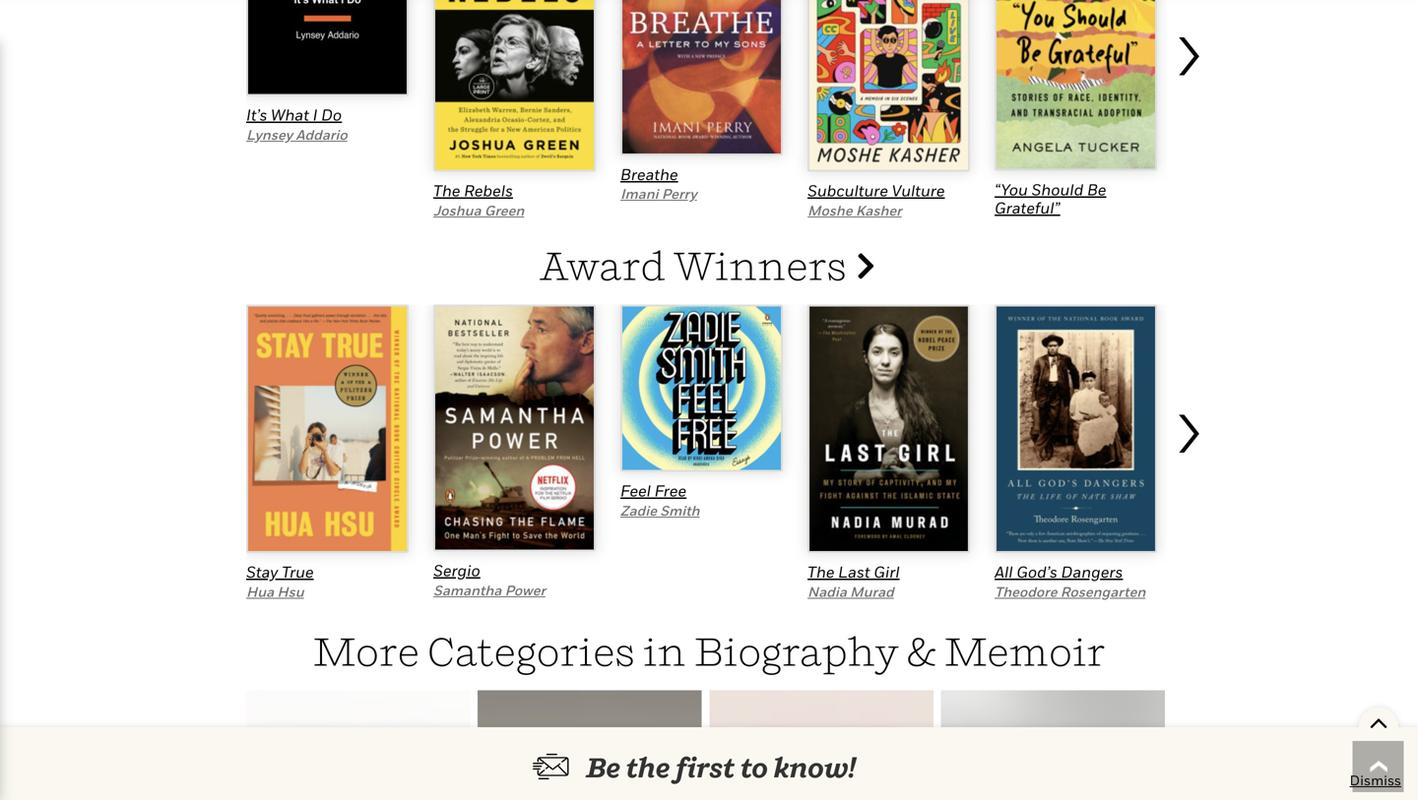 Task type: locate. For each thing, give the bounding box(es) containing it.
stay true link
[[246, 563, 314, 581]]

› link
[[1172, 368, 1211, 601]]

categories
[[428, 628, 635, 675]]

true
[[282, 563, 314, 581]]

do
[[321, 105, 342, 124]]

rebels
[[464, 181, 513, 200]]

subculture vulture image
[[808, 0, 970, 172]]

the up nadia
[[808, 563, 835, 581]]

green
[[484, 202, 524, 219]]

sergio image
[[433, 305, 596, 552]]

the last girl link
[[808, 563, 900, 581]]

first
[[676, 751, 735, 784]]

sergio samantha power
[[433, 561, 546, 599]]

1 vertical spatial the
[[808, 563, 835, 581]]

the inside the last girl nadia murad
[[808, 563, 835, 581]]

feel free image
[[620, 305, 783, 472]]

be
[[1087, 180, 1106, 199], [586, 751, 621, 784]]

girl
[[874, 563, 900, 581]]

be left the
[[586, 751, 621, 784]]

lynsey
[[246, 126, 293, 143]]

dismiss link
[[1350, 771, 1401, 791]]

power
[[505, 583, 546, 599]]

dangers
[[1061, 563, 1123, 581]]

imani
[[620, 186, 658, 202]]

stay true hua hsu
[[246, 563, 314, 600]]

1 horizontal spatial be
[[1087, 180, 1106, 199]]

the rebels joshua green
[[433, 181, 524, 219]]

subculture
[[808, 181, 888, 200]]

"you should be grateful"
[[995, 180, 1106, 217]]

more categories in biography & memoir
[[313, 628, 1106, 675]]

breathe image
[[620, 0, 783, 155]]

feel free zadie smith
[[620, 482, 700, 519]]

dismiss
[[1350, 773, 1401, 789]]

lynsey addario link
[[246, 126, 347, 143]]

0 horizontal spatial the
[[433, 181, 460, 200]]

imani perry link
[[620, 186, 697, 202]]

all god's dangers image
[[995, 305, 1157, 553]]

more
[[313, 628, 420, 675]]

it's
[[246, 105, 267, 124]]

the for the rebels
[[433, 181, 460, 200]]

"you should be grateful" link
[[995, 180, 1106, 217]]

the inside the rebels joshua green
[[433, 181, 460, 200]]

the last girl nadia murad
[[808, 563, 900, 600]]

0 vertical spatial be
[[1087, 180, 1106, 199]]

hsu
[[277, 584, 304, 600]]

subculture vulture link
[[808, 181, 945, 200]]

joshua
[[433, 202, 481, 219]]

literary figure biographies & memoirs image
[[738, 729, 906, 801]]

in
[[643, 628, 686, 675]]

moshe kasher link
[[808, 202, 902, 219]]

hua hsu link
[[246, 584, 304, 600]]

zadie
[[620, 503, 657, 519]]

the
[[433, 181, 460, 200], [808, 563, 835, 581]]

1 vertical spatial be
[[586, 751, 621, 784]]

know!
[[773, 751, 856, 784]]

the up joshua
[[433, 181, 460, 200]]

free
[[655, 482, 687, 500]]

smith
[[660, 503, 700, 519]]

breathe link
[[620, 165, 678, 183]]

moshe
[[808, 202, 853, 219]]

to
[[740, 751, 768, 784]]

all
[[995, 563, 1013, 581]]

the
[[626, 751, 670, 784]]

1 horizontal spatial the
[[808, 563, 835, 581]]

the last girl image
[[808, 305, 970, 553]]

sergio link
[[433, 561, 480, 580]]

"you should be grateful" image
[[995, 0, 1157, 171]]

0 vertical spatial the
[[433, 181, 460, 200]]

samantha
[[433, 583, 502, 599]]

be right 'should'
[[1087, 180, 1106, 199]]

joshua green link
[[433, 202, 524, 219]]

grateful"
[[995, 198, 1060, 217]]

political figure biographies & memoirs image
[[969, 729, 1137, 801]]

it's what i do lynsey addario
[[246, 105, 347, 143]]

›
[[1172, 376, 1204, 471]]



Task type: vqa. For each thing, say whether or not it's contained in the screenshot.


Task type: describe. For each thing, give the bounding box(es) containing it.
historical figure biographies & memoirs image
[[506, 729, 674, 801]]

award
[[539, 242, 665, 289]]

memoir
[[944, 628, 1106, 675]]

breathe imani perry
[[620, 165, 697, 202]]

nadia murad link
[[808, 584, 894, 600]]

the rebels image
[[433, 0, 596, 172]]

hua
[[246, 584, 274, 600]]

god's
[[1017, 563, 1058, 581]]

rosengarten
[[1060, 584, 1146, 600]]

i
[[313, 105, 318, 124]]

award winners
[[539, 242, 855, 289]]

arts & entertainment biographies & memoirs image
[[274, 729, 442, 801]]

feel
[[620, 482, 651, 500]]

biography
[[694, 628, 899, 675]]

perry
[[662, 186, 697, 202]]

theodore
[[995, 584, 1057, 600]]

expand/collapse sign up banner image
[[1369, 708, 1388, 738]]

zadie smith link
[[620, 503, 700, 519]]

theodore rosengarten link
[[995, 584, 1146, 600]]

winners
[[673, 242, 847, 289]]

what
[[271, 105, 309, 124]]

all god's dangers theodore rosengarten
[[995, 563, 1146, 600]]

stay true image
[[246, 305, 409, 553]]

stay
[[246, 563, 278, 581]]

breathe
[[620, 165, 678, 183]]

&
[[907, 628, 936, 675]]

be the first to know!
[[586, 751, 856, 784]]

vulture
[[892, 181, 945, 200]]

feel free link
[[620, 482, 687, 500]]

kasher
[[856, 202, 902, 219]]

it's what i do link
[[246, 105, 342, 124]]

subculture vulture moshe kasher
[[808, 181, 945, 219]]

murad
[[850, 584, 894, 600]]

sergio
[[433, 561, 480, 580]]

it's what i do image
[[246, 0, 409, 96]]

all god's dangers link
[[995, 563, 1123, 581]]

the for the last girl
[[808, 563, 835, 581]]

last
[[838, 563, 870, 581]]

award winners link
[[539, 242, 874, 289]]

0 horizontal spatial be
[[586, 751, 621, 784]]

addario
[[296, 126, 347, 143]]

should
[[1032, 180, 1084, 199]]

"you
[[995, 180, 1028, 199]]

the rebels link
[[433, 181, 513, 200]]

nadia
[[808, 584, 847, 600]]

samantha power link
[[433, 583, 546, 599]]

be inside "you should be grateful"
[[1087, 180, 1106, 199]]



